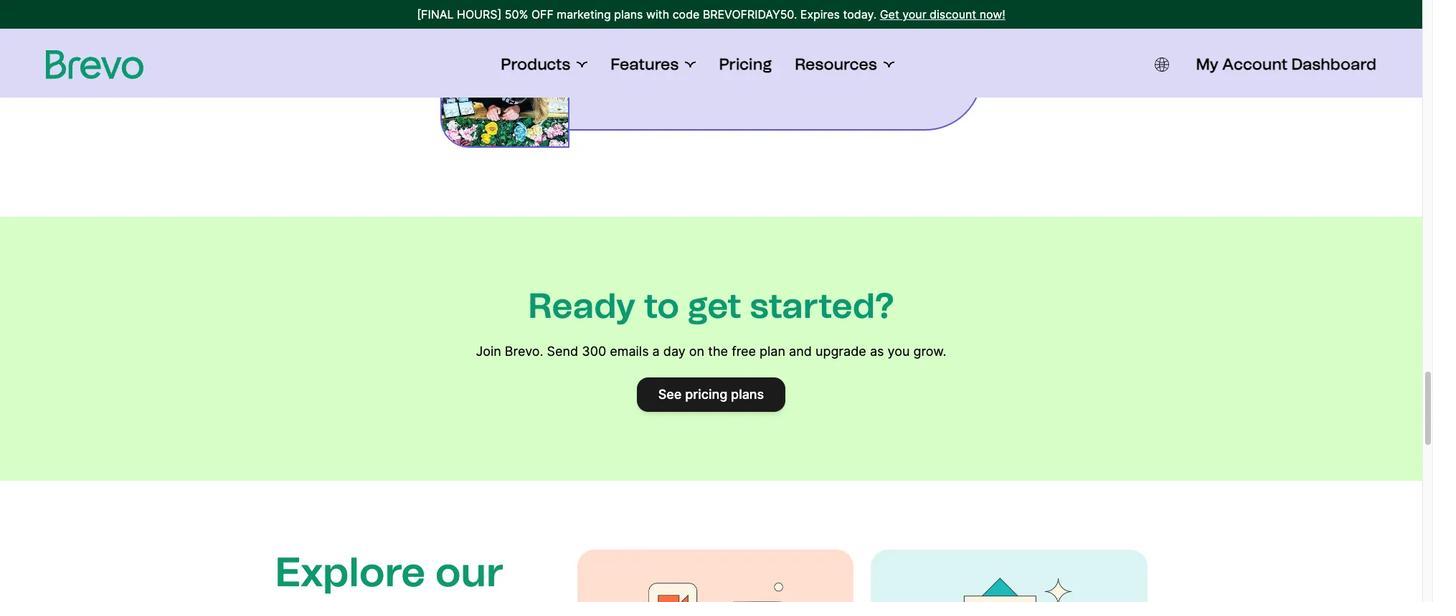Task type: describe. For each thing, give the bounding box(es) containing it.
marketing
[[557, 7, 611, 22]]

send
[[547, 344, 579, 359]]

join brevo. send 300 emails a day on the free plan and upgrade as you grow.
[[476, 344, 947, 359]]

ready to get started?
[[528, 285, 895, 327]]

brevo.
[[505, 344, 544, 359]]

you
[[888, 344, 910, 359]]

and
[[789, 344, 812, 359]]

your
[[903, 7, 927, 22]]

see pricing plans button
[[637, 377, 786, 412]]

testimonial image
[[440, 19, 569, 148]]

products link
[[501, 55, 588, 75]]

started?
[[750, 285, 895, 327]]

code
[[673, 7, 700, 22]]

our
[[435, 548, 504, 596]]

explore our othe
[[275, 548, 504, 602]]

my
[[1197, 55, 1219, 74]]

features link
[[611, 55, 696, 75]]

the
[[708, 344, 728, 359]]

as
[[870, 344, 884, 359]]

resources
[[795, 55, 877, 74]]

see
[[659, 387, 682, 402]]

dashboard
[[1292, 55, 1377, 74]]

resources link
[[795, 55, 895, 75]]

see pricing plans
[[659, 387, 764, 402]]

join
[[476, 344, 501, 359]]

account
[[1223, 55, 1288, 74]]

discount
[[930, 7, 977, 22]]

button image
[[1155, 57, 1169, 72]]

to
[[644, 285, 680, 327]]

a
[[653, 344, 660, 359]]

brevo image
[[46, 50, 144, 79]]

explore
[[275, 548, 426, 596]]

on
[[690, 344, 705, 359]]

pricing
[[685, 387, 728, 402]]

plan
[[760, 344, 786, 359]]

grow.
[[914, 344, 947, 359]]



Task type: vqa. For each thing, say whether or not it's contained in the screenshot.
TESTIMONIAL IMAGE
yes



Task type: locate. For each thing, give the bounding box(es) containing it.
emails
[[610, 344, 649, 359]]

today.
[[844, 7, 877, 22]]

1 home hero image image from the left
[[644, 573, 788, 602]]

0 horizontal spatial plans
[[614, 7, 643, 22]]

free
[[732, 344, 756, 359]]

products
[[501, 55, 571, 74]]

brevofriday50.
[[703, 7, 798, 22]]

steph johnson
[[588, 67, 660, 79]]

1 horizontal spatial home hero image image
[[938, 573, 1081, 602]]

get your discount now! link
[[880, 6, 1006, 23]]

my account dashboard link
[[1197, 55, 1377, 75]]

features
[[611, 55, 679, 74]]

300
[[582, 344, 607, 359]]

pricing
[[719, 55, 772, 74]]

[final
[[417, 7, 454, 22]]

plans left the "with"
[[614, 7, 643, 22]]

get
[[688, 285, 742, 327]]

pricing link
[[719, 55, 772, 75]]

1 vertical spatial plans
[[731, 387, 764, 402]]

50%
[[505, 7, 528, 22]]

day
[[664, 344, 686, 359]]

off
[[532, 7, 554, 22]]

home hero image image
[[644, 573, 788, 602], [938, 573, 1081, 602]]

plans inside see pricing plans "button"
[[731, 387, 764, 402]]

1 horizontal spatial plans
[[731, 387, 764, 402]]

0 vertical spatial plans
[[614, 7, 643, 22]]

[final hours] 50% off marketing plans with code brevofriday50. expires today. get your discount now!
[[417, 7, 1006, 22]]

my account dashboard
[[1197, 55, 1377, 74]]

plans
[[614, 7, 643, 22], [731, 387, 764, 402]]

get
[[880, 7, 900, 22]]

ready
[[528, 285, 636, 327]]

2 home hero image image from the left
[[938, 573, 1081, 602]]

with
[[647, 7, 670, 22]]

plans right pricing
[[731, 387, 764, 402]]

expires
[[801, 7, 840, 22]]

upgrade
[[816, 344, 867, 359]]

johnson
[[619, 67, 660, 79]]

now!
[[980, 7, 1006, 22]]

steph
[[588, 67, 616, 79]]

0 horizontal spatial home hero image image
[[644, 573, 788, 602]]

hours]
[[457, 7, 502, 22]]



